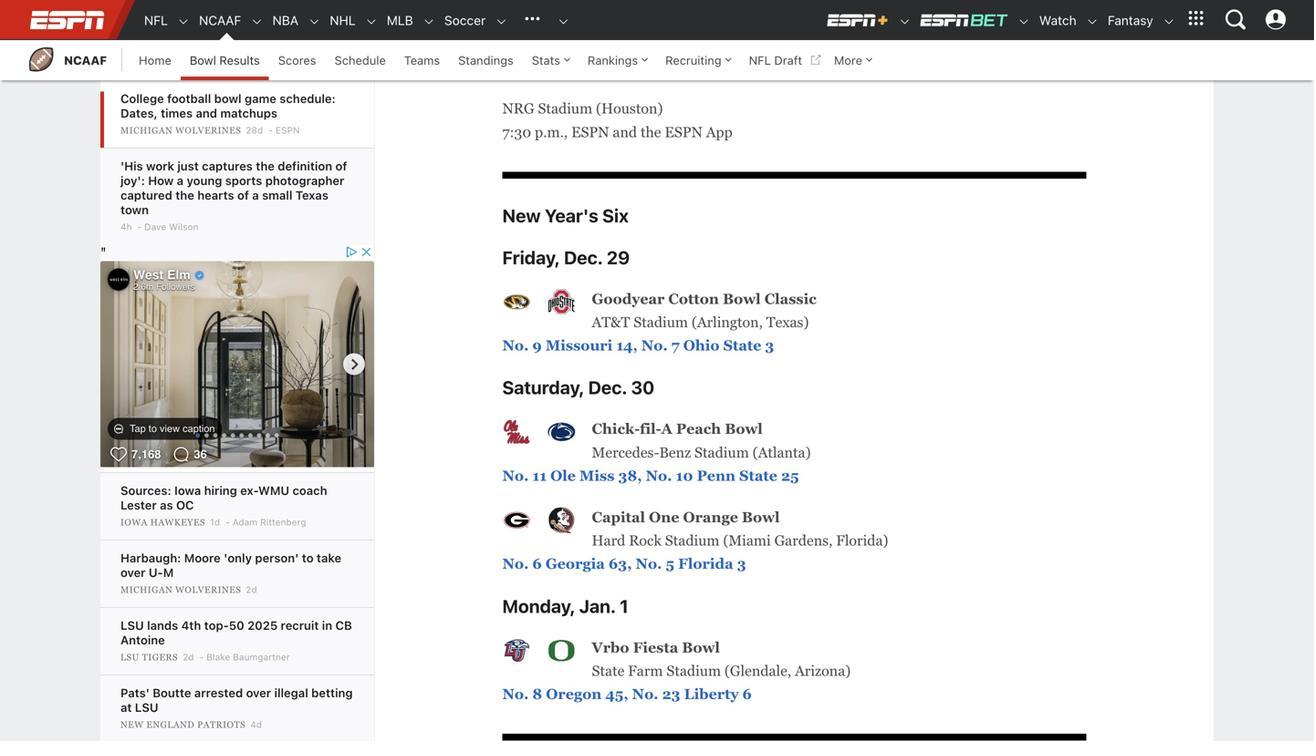 Task type: vqa. For each thing, say whether or not it's contained in the screenshot.
open
no



Task type: locate. For each thing, give the bounding box(es) containing it.
michigan
[[543, 59, 613, 75], [120, 125, 173, 136], [120, 585, 173, 595]]

lsu up antoine
[[120, 619, 144, 633]]

chick-
[[592, 421, 640, 438]]

espn right p.m.,
[[571, 124, 609, 140]]

29
[[607, 247, 630, 268]]

nfl draft
[[749, 53, 802, 67]]

1 vertical spatial 2d
[[183, 652, 194, 663]]

the down (houston)
[[641, 124, 661, 140]]

bowl right fiesta
[[682, 640, 720, 656]]

2 0) from the left
[[857, 59, 874, 75]]

the
[[641, 124, 661, 140], [256, 159, 275, 173], [175, 188, 194, 202]]

3 down texas)
[[765, 338, 774, 354]]

6 left georgia
[[532, 556, 542, 573]]

1 horizontal spatial and
[[613, 124, 637, 140]]

(arlington,
[[692, 314, 763, 331]]

ncaaf link
[[190, 1, 241, 40], [27, 40, 107, 80]]

1 horizontal spatial iowa
[[174, 484, 201, 498]]

1 vertical spatial michigan
[[120, 125, 173, 136]]

1 vertical spatial new
[[120, 720, 144, 731]]

1 horizontal spatial ncaaf
[[199, 13, 241, 28]]

saturday,
[[502, 377, 584, 399]]

0 horizontal spatial 0)
[[646, 59, 662, 75]]

1 wolverines from the top
[[175, 125, 241, 136]]

(14-
[[617, 59, 646, 75], [828, 59, 857, 75]]

iowa down lester
[[120, 518, 148, 528]]

1 vertical spatial lsu
[[120, 653, 139, 663]]

nfl link
[[135, 1, 168, 40]]

state down the vrbo at the left of page
[[592, 663, 624, 680]]

michigan wolverines link down times on the left top of the page
[[120, 125, 244, 136]]

in
[[322, 619, 332, 633]]

oc
[[176, 499, 194, 512]]

0 vertical spatial iowa
[[174, 484, 201, 498]]

0 horizontal spatial at&t
[[592, 314, 630, 331]]

of down sports
[[237, 188, 249, 202]]

1 horizontal spatial the
[[256, 159, 275, 173]]

the up sports
[[256, 159, 275, 173]]

0) right draft
[[857, 59, 874, 75]]

state inside the chick-fil-a peach bowl mercedes-benz stadium (atlanta) no. 11 ole miss 38, no. 10 penn state 25
[[739, 468, 777, 485]]

1 horizontal spatial (14-
[[828, 59, 857, 75]]

bowl up (arlington,
[[723, 291, 761, 307]]

0 vertical spatial nfl
[[144, 13, 168, 28]]

bowl up (miami
[[742, 510, 780, 526]]

0 vertical spatial lsu
[[120, 619, 144, 633]]

no.
[[502, 59, 529, 75], [690, 59, 717, 75], [502, 338, 529, 354], [641, 338, 668, 354], [502, 468, 529, 485], [646, 468, 672, 485], [502, 556, 529, 573], [636, 556, 662, 573], [502, 687, 529, 703], [632, 687, 658, 703]]

0 vertical spatial of
[[335, 159, 347, 173]]

1 horizontal spatial 2d
[[246, 585, 257, 595]]

ohio
[[683, 338, 720, 354]]

no. left 5
[[636, 556, 662, 573]]

0 horizontal spatial new
[[120, 720, 144, 731]]

at&t up the 14,
[[592, 314, 630, 331]]

dec. left 29
[[564, 247, 603, 268]]

no. left 8
[[502, 687, 529, 703]]

2 vertical spatial state
[[592, 663, 624, 680]]

state down (arlington,
[[723, 338, 761, 354]]

1 0) from the left
[[646, 59, 662, 75]]

2 horizontal spatial espn
[[665, 124, 703, 140]]

1 vertical spatial 6
[[742, 687, 752, 703]]

take
[[317, 552, 341, 565]]

lsu down pats'
[[135, 701, 158, 715]]

0 horizontal spatial 3
[[737, 556, 746, 573]]

2 michigan wolverines link from the top
[[120, 585, 244, 596]]

lsu for lsu tigers 2d
[[120, 653, 139, 663]]

0) left vs.
[[646, 59, 662, 75]]

ncaaf link left home
[[27, 40, 107, 80]]

michigan down dates,
[[120, 125, 173, 136]]

wolverines down college football bowl game schedule: dates, times and matchups
[[175, 125, 241, 136]]

0 vertical spatial 2d
[[246, 585, 257, 595]]

at&t up more
[[820, 36, 863, 52]]

p.m.,
[[535, 124, 568, 140]]

2 wolverines from the top
[[175, 585, 241, 595]]

benz
[[659, 445, 691, 461]]

at&t inside cfp national championship presented by at&t no. 1 michigan (14-0) vs. no. 2 washington (14-0)
[[820, 36, 863, 52]]

hiring
[[204, 484, 237, 498]]

one
[[649, 510, 679, 526]]

over inside pats' boutte arrested over illegal betting at lsu new england patriots 4d
[[246, 687, 271, 700]]

1 (14- from the left
[[617, 59, 646, 75]]

0 horizontal spatial 1
[[532, 59, 540, 75]]

1 vertical spatial dec.
[[588, 377, 627, 399]]

1 vertical spatial over
[[246, 687, 271, 700]]

stadium inside 'capital one orange bowl hard rock stadium (miami gardens, florida) no. 6 georgia 63, no. 5 florida 3'
[[665, 533, 720, 549]]

6 down (glendale,
[[742, 687, 752, 703]]

1 vertical spatial michigan wolverines link
[[120, 585, 244, 596]]

new down "at" in the left bottom of the page
[[120, 720, 144, 731]]

1 horizontal spatial at&t
[[820, 36, 863, 52]]

michigan down u-
[[120, 585, 173, 595]]

'his work just captures the definition of joy': how a young sports photographer captured the hearts of a small texas town
[[120, 159, 347, 217]]

3 down (miami
[[737, 556, 746, 573]]

state inside vrbo fiesta bowl state farm stadium (glendale, arizona) no. 8 oregon 45, no. 23 liberty 6
[[592, 663, 624, 680]]

nfl
[[144, 13, 168, 28], [749, 53, 771, 67]]

over up the 4d
[[246, 687, 271, 700]]

and up michigan wolverines 28d at left top
[[196, 106, 217, 120]]

home link
[[130, 40, 181, 80]]

mercedes-
[[592, 445, 659, 461]]

standings
[[458, 53, 514, 67]]

3 inside goodyear cotton bowl classic at&t stadium (arlington, texas) no. 9 missouri 14, no. 7 ohio state 3
[[765, 338, 774, 354]]

0 horizontal spatial ncaaf
[[64, 53, 107, 67]]

0 vertical spatial 6
[[532, 556, 542, 573]]

0 vertical spatial michigan
[[543, 59, 613, 75]]

1 horizontal spatial 0)
[[857, 59, 874, 75]]

pats' boutte arrested over illegal betting at lsu link
[[120, 687, 353, 715]]

stats link
[[523, 40, 579, 80]]

1 vertical spatial at&t
[[592, 314, 630, 331]]

lsu inside lsu tigers 2d
[[120, 653, 139, 663]]

2 vertical spatial the
[[175, 188, 194, 202]]

0 horizontal spatial nfl
[[144, 13, 168, 28]]

new up friday,
[[502, 205, 541, 226]]

0 vertical spatial and
[[196, 106, 217, 120]]

espn left the app
[[665, 124, 703, 140]]

0 vertical spatial over
[[120, 566, 146, 580]]

new inside pats' boutte arrested over illegal betting at lsu new england patriots 4d
[[120, 720, 144, 731]]

0 horizontal spatial iowa
[[120, 518, 148, 528]]

at&t inside goodyear cotton bowl classic at&t stadium (arlington, texas) no. 9 missouri 14, no. 7 ohio state 3
[[592, 314, 630, 331]]

cb
[[335, 619, 352, 633]]

recruiting
[[665, 53, 721, 67]]

state left 25
[[739, 468, 777, 485]]

1 vertical spatial 1
[[620, 596, 629, 617]]

michigan wolverines link for harbaugh: moore 'only person' to take over u-m
[[120, 585, 244, 596]]

fantasy link
[[1099, 1, 1153, 40]]

dec. for friday,
[[564, 247, 603, 268]]

stadium up florida
[[665, 533, 720, 549]]

standings link
[[449, 40, 523, 80]]

ole
[[550, 468, 576, 485]]

dec. for saturday,
[[588, 377, 627, 399]]

michigan inside michigan wolverines 28d
[[120, 125, 173, 136]]

8
[[532, 687, 542, 703]]

1 horizontal spatial 1
[[620, 596, 629, 617]]

cfp national championship presented by at&t no. 1 michigan (14-0) vs. no. 2 washington (14-0)
[[502, 36, 874, 75]]

ncaaf right ncaaf icon in the top of the page
[[64, 53, 107, 67]]

state
[[723, 338, 761, 354], [739, 468, 777, 485], [592, 663, 624, 680]]

a down sports
[[252, 188, 259, 202]]

1 vertical spatial nfl
[[749, 53, 771, 67]]

dec. left 30
[[588, 377, 627, 399]]

stadium up liberty
[[666, 663, 721, 680]]

0 vertical spatial at&t
[[820, 36, 863, 52]]

by
[[799, 36, 816, 52]]

3
[[765, 338, 774, 354], [737, 556, 746, 573]]

england
[[146, 720, 195, 731]]

0 horizontal spatial of
[[237, 188, 249, 202]]

0 horizontal spatial over
[[120, 566, 146, 580]]

1 horizontal spatial 6
[[742, 687, 752, 703]]

0 vertical spatial dec.
[[564, 247, 603, 268]]

(houston)
[[596, 101, 663, 117]]

(14- down the championship at the top of the page
[[617, 59, 646, 75]]

lsu inside pats' boutte arrested over illegal betting at lsu new england patriots 4d
[[135, 701, 158, 715]]

dave
[[144, 222, 166, 232]]

michigan wolverines link
[[120, 125, 244, 136], [120, 585, 244, 596]]

stadium inside vrbo fiesta bowl state farm stadium (glendale, arizona) no. 8 oregon 45, no. 23 liberty 6
[[666, 663, 721, 680]]

ncaaf link up bowl results
[[190, 1, 241, 40]]

at&t
[[820, 36, 863, 52], [592, 314, 630, 331]]

nfl up home link
[[144, 13, 168, 28]]

bowl inside the chick-fil-a peach bowl mercedes-benz stadium (atlanta) no. 11 ole miss 38, no. 10 penn state 25
[[725, 421, 763, 438]]

person'
[[255, 552, 299, 565]]

bowl left results
[[190, 53, 216, 67]]

0 vertical spatial 1
[[532, 59, 540, 75]]

0 horizontal spatial a
[[177, 174, 184, 188]]

new england patriots link
[[120, 720, 248, 731]]

antoine
[[120, 634, 165, 647]]

50
[[229, 619, 244, 633]]

wolverines inside the harbaugh: moore 'only person' to take over u-m michigan wolverines 2d
[[175, 585, 241, 595]]

more
[[834, 53, 862, 67]]

0 vertical spatial michigan wolverines link
[[120, 125, 244, 136]]

texas
[[296, 188, 328, 202]]

town
[[120, 203, 149, 217]]

1 down cfp
[[532, 59, 540, 75]]

just
[[177, 159, 199, 173]]

1 vertical spatial wolverines
[[175, 585, 241, 595]]

38,
[[618, 468, 642, 485]]

results
[[219, 53, 260, 67]]

(14- right draft
[[828, 59, 857, 75]]

0 horizontal spatial (14-
[[617, 59, 646, 75]]

a down just
[[177, 174, 184, 188]]

stadium up 7
[[634, 314, 688, 331]]

nba link
[[263, 1, 299, 40]]

stadium up p.m.,
[[538, 101, 592, 117]]

espn right 28d
[[276, 125, 300, 136]]

9
[[532, 338, 542, 354]]

blake baumgartner
[[206, 652, 290, 663]]

stadium
[[538, 101, 592, 117], [634, 314, 688, 331], [695, 445, 749, 461], [665, 533, 720, 549], [666, 663, 721, 680]]

washington link
[[733, 59, 825, 75]]

michigan down national
[[543, 59, 613, 75]]

0 vertical spatial 3
[[765, 338, 774, 354]]

ncaaf up bowl results
[[199, 13, 241, 28]]

stadium up penn
[[695, 445, 749, 461]]

0 horizontal spatial and
[[196, 106, 217, 120]]

wolverines down moore
[[175, 585, 241, 595]]

nfl down the presented
[[749, 53, 771, 67]]

over inside the harbaugh: moore 'only person' to take over u-m michigan wolverines 2d
[[120, 566, 146, 580]]

scores link
[[269, 40, 325, 80]]

stadium inside the chick-fil-a peach bowl mercedes-benz stadium (atlanta) no. 11 ole miss 38, no. 10 penn state 25
[[695, 445, 749, 461]]

lsu for lsu lands 4th top-50 2025 recruit in cb antoine
[[120, 619, 144, 633]]

nrg
[[502, 101, 534, 117]]

of right definition
[[335, 159, 347, 173]]

wmu
[[258, 484, 289, 498]]

friday, dec. 29
[[502, 247, 630, 268]]

63,
[[609, 556, 632, 573]]

(atlanta)
[[753, 445, 811, 461]]

bowl up the (atlanta)
[[725, 421, 763, 438]]

0 horizontal spatial 6
[[532, 556, 542, 573]]

45,
[[605, 687, 628, 703]]

0 vertical spatial the
[[641, 124, 661, 140]]

1 vertical spatial the
[[256, 159, 275, 173]]

college football bowl game schedule: dates, times and matchups link
[[120, 92, 336, 120]]

0 vertical spatial state
[[723, 338, 761, 354]]

23
[[662, 687, 680, 703]]

chick-fil-a peach bowl mercedes-benz stadium (atlanta) no. 11 ole miss 38, no. 10 penn state 25
[[502, 421, 811, 485]]

1 vertical spatial a
[[252, 188, 259, 202]]

1
[[532, 59, 540, 75], [620, 596, 629, 617]]

dave wilson
[[144, 222, 199, 232]]

1 horizontal spatial nfl
[[749, 53, 771, 67]]

2 vertical spatial michigan
[[120, 585, 173, 595]]

lsu down antoine
[[120, 653, 139, 663]]

1 horizontal spatial a
[[252, 188, 259, 202]]

0 vertical spatial new
[[502, 205, 541, 226]]

lsu inside the lsu lands 4th top-50 2025 recruit in cb antoine
[[120, 619, 144, 633]]

iowa up "oc"
[[174, 484, 201, 498]]

top-
[[204, 619, 229, 633]]

1 right 'jan.'
[[620, 596, 629, 617]]

bowl inside goodyear cotton bowl classic at&t stadium (arlington, texas) no. 9 missouri 14, no. 7 ohio state 3
[[723, 291, 761, 307]]

over left u-
[[120, 566, 146, 580]]

lsu lands 4th top-50 2025 recruit in cb antoine link
[[120, 619, 352, 647]]

1 horizontal spatial over
[[246, 687, 271, 700]]

cotton
[[668, 291, 719, 307]]

fil-
[[640, 421, 661, 438]]

0 vertical spatial wolverines
[[175, 125, 241, 136]]

as
[[160, 499, 173, 512]]

year's
[[545, 205, 598, 226]]

1 vertical spatial 3
[[737, 556, 746, 573]]

1 vertical spatial and
[[613, 124, 637, 140]]

2 vertical spatial lsu
[[135, 701, 158, 715]]

betting
[[311, 687, 353, 700]]

and down (houston)
[[613, 124, 637, 140]]

'his work just captures the definition of joy': how a young sports photographer captured the hearts of a small texas town link
[[120, 159, 347, 217]]

schedule
[[334, 53, 386, 67]]

1 vertical spatial iowa
[[120, 518, 148, 528]]

1 michigan wolverines link from the top
[[120, 125, 244, 136]]

nfl for nfl draft
[[749, 53, 771, 67]]

no. 9 missouri 14, no. 7 ohio state 3 link
[[502, 338, 774, 354]]

michigan wolverines link down "m"
[[120, 585, 244, 596]]

soccer
[[444, 13, 486, 28]]

ncaaf image
[[27, 46, 55, 73]]

stadium inside nrg stadium (houston) 7:30 p.m., espn and the espn app
[[538, 101, 592, 117]]

1 horizontal spatial 3
[[765, 338, 774, 354]]

2 horizontal spatial the
[[641, 124, 661, 140]]

1 horizontal spatial ncaaf link
[[190, 1, 241, 40]]

2d right the tigers
[[183, 652, 194, 663]]

the down young
[[175, 188, 194, 202]]

work
[[146, 159, 174, 173]]

no. 8 oregon 45, no. 23 liberty 6 link
[[502, 687, 752, 703]]

2d down harbaugh: moore 'only person' to take over u-m link
[[246, 585, 257, 595]]

1 vertical spatial state
[[739, 468, 777, 485]]

0 vertical spatial ncaaf
[[199, 13, 241, 28]]

nfl inside "link"
[[749, 53, 771, 67]]



Task type: describe. For each thing, give the bounding box(es) containing it.
missouri
[[546, 338, 613, 354]]

peach
[[676, 421, 721, 438]]

iowa hawkeyes link
[[120, 517, 208, 528]]

captures
[[202, 159, 253, 173]]

2 (14- from the left
[[828, 59, 857, 75]]

0 horizontal spatial ncaaf link
[[27, 40, 107, 80]]

michigan wolverines 28d
[[120, 125, 263, 136]]

0 horizontal spatial 2d
[[183, 652, 194, 663]]

vs.
[[666, 59, 687, 75]]

pats' boutte arrested over illegal betting at lsu new england patriots 4d
[[120, 687, 353, 731]]

1 horizontal spatial espn
[[571, 124, 609, 140]]

no. left 10
[[646, 468, 672, 485]]

bowl inside "link"
[[190, 53, 216, 67]]

monday, jan. 1
[[502, 596, 629, 617]]

teams
[[404, 53, 440, 67]]

rankings link
[[579, 40, 656, 80]]

4h
[[120, 222, 132, 232]]

nhl link
[[321, 1, 356, 40]]

wilson
[[169, 222, 199, 232]]

nfl draft link
[[740, 40, 825, 80]]

the inside nrg stadium (houston) 7:30 p.m., espn and the espn app
[[641, 124, 661, 140]]

1 horizontal spatial of
[[335, 159, 347, 173]]

no. up monday,
[[502, 556, 529, 573]]

to
[[302, 552, 314, 565]]

adam rittenberg
[[233, 517, 306, 528]]

(glendale,
[[725, 663, 791, 680]]

bowl
[[214, 92, 241, 105]]

sources:
[[120, 484, 171, 498]]

michigan inside cfp national championship presented by at&t no. 1 michigan (14-0) vs. no. 2 washington (14-0)
[[543, 59, 613, 75]]

rankings
[[588, 53, 638, 67]]

adam
[[233, 517, 257, 528]]

college
[[120, 92, 164, 105]]

miss
[[579, 468, 615, 485]]

and inside nrg stadium (houston) 7:30 p.m., espn and the espn app
[[613, 124, 637, 140]]

capital
[[592, 510, 645, 526]]

nfl for nfl
[[144, 13, 168, 28]]

30
[[631, 377, 655, 399]]

1 vertical spatial ncaaf
[[64, 53, 107, 67]]

orange
[[683, 510, 738, 526]]

mlb link
[[378, 1, 413, 40]]

sports
[[225, 174, 262, 188]]

friday,
[[502, 247, 560, 268]]

m
[[163, 566, 174, 580]]

vrbo fiesta bowl state farm stadium (glendale, arizona) no. 8 oregon 45, no. 23 liberty 6
[[502, 640, 851, 703]]

stadium inside goodyear cotton bowl classic at&t stadium (arlington, texas) no. 9 missouri 14, no. 7 ohio state 3
[[634, 314, 688, 331]]

advertisement element
[[100, 245, 374, 473]]

28d
[[246, 125, 263, 136]]

coach
[[293, 484, 327, 498]]

no. down farm
[[632, 687, 658, 703]]

6 inside 'capital one orange bowl hard rock stadium (miami gardens, florida) no. 6 georgia 63, no. 5 florida 3'
[[532, 556, 542, 573]]

state inside goodyear cotton bowl classic at&t stadium (arlington, texas) no. 9 missouri 14, no. 7 ohio state 3
[[723, 338, 761, 354]]

1 horizontal spatial new
[[502, 205, 541, 226]]

iowa hawkeyes 1d
[[120, 517, 220, 528]]

1d
[[210, 517, 220, 528]]

iowa inside 'sources: iowa hiring ex-wmu coach lester as oc'
[[174, 484, 201, 498]]

10
[[676, 468, 693, 485]]

matchups
[[220, 106, 277, 120]]

game
[[245, 92, 276, 105]]

boutte
[[153, 687, 191, 700]]

no. left 11
[[502, 468, 529, 485]]

texas)
[[766, 314, 809, 331]]

6 inside vrbo fiesta bowl state farm stadium (glendale, arizona) no. 8 oregon 45, no. 23 liberty 6
[[742, 687, 752, 703]]

5
[[666, 556, 674, 573]]

how
[[148, 174, 174, 188]]

baumgartner
[[233, 652, 290, 663]]

definition
[[278, 159, 332, 173]]

iowa inside 'iowa hawkeyes 1d'
[[120, 518, 148, 528]]

goodyear cotton bowl classic at&t stadium (arlington, texas) no. 9 missouri 14, no. 7 ohio state 3
[[502, 291, 817, 354]]

bowl inside vrbo fiesta bowl state farm stadium (glendale, arizona) no. 8 oregon 45, no. 23 liberty 6
[[682, 640, 720, 656]]

2025
[[247, 619, 278, 633]]

wolverines inside michigan wolverines 28d
[[175, 125, 241, 136]]

and inside college football bowl game schedule: dates, times and matchups
[[196, 106, 217, 120]]

u-
[[149, 566, 163, 580]]

(miami
[[723, 533, 771, 549]]

1 inside cfp national championship presented by at&t no. 1 michigan (14-0) vs. no. 2 washington (14-0)
[[532, 59, 540, 75]]

fiesta
[[633, 640, 678, 656]]

14,
[[616, 338, 638, 354]]

hearts
[[197, 188, 234, 202]]

watch link
[[1030, 1, 1077, 40]]

no. left 9
[[502, 338, 529, 354]]

home
[[139, 53, 171, 67]]

classic
[[764, 291, 817, 307]]

michigan inside the harbaugh: moore 'only person' to take over u-m michigan wolverines 2d
[[120, 585, 173, 595]]

michigan wolverines link for college football bowl game schedule: dates, times and matchups
[[120, 125, 244, 136]]

stats
[[532, 53, 560, 67]]

3 inside 'capital one orange bowl hard rock stadium (miami gardens, florida) no. 6 georgia 63, no. 5 florida 3'
[[737, 556, 746, 573]]

no. left 2
[[690, 59, 717, 75]]

lsu lands 4th top-50 2025 recruit in cb antoine
[[120, 619, 352, 647]]

0 vertical spatial a
[[177, 174, 184, 188]]

schedule:
[[280, 92, 336, 105]]

draft
[[774, 53, 802, 67]]

more link
[[825, 40, 881, 80]]

no. down cfp
[[502, 59, 529, 75]]

2d inside the harbaugh: moore 'only person' to take over u-m michigan wolverines 2d
[[246, 585, 257, 595]]

ex-
[[240, 484, 258, 498]]

0 horizontal spatial espn
[[276, 125, 300, 136]]

bowl inside 'capital one orange bowl hard rock stadium (miami gardens, florida) no. 6 georgia 63, no. 5 florida 3'
[[742, 510, 780, 526]]

no. left 7
[[641, 338, 668, 354]]

michigan link
[[543, 59, 613, 75]]

scores
[[278, 53, 316, 67]]

jan.
[[579, 596, 616, 617]]

penn
[[697, 468, 736, 485]]

no. 11 ole miss 38, no. 10 penn state 25 link
[[502, 468, 799, 485]]

lands
[[147, 619, 178, 633]]

1 vertical spatial of
[[237, 188, 249, 202]]

captured
[[120, 188, 172, 202]]

arrested
[[194, 687, 243, 700]]

2
[[720, 59, 730, 75]]

11
[[532, 468, 547, 485]]

sources: iowa hiring ex-wmu coach lester as oc link
[[120, 484, 327, 512]]

nrg stadium (houston) 7:30 p.m., espn and the espn app
[[502, 101, 733, 140]]

harbaugh:
[[120, 552, 181, 565]]

six
[[602, 205, 629, 226]]

illegal
[[274, 687, 308, 700]]

florida
[[678, 556, 733, 573]]

0 horizontal spatial the
[[175, 188, 194, 202]]

georgia
[[546, 556, 605, 573]]

gardens,
[[774, 533, 833, 549]]



